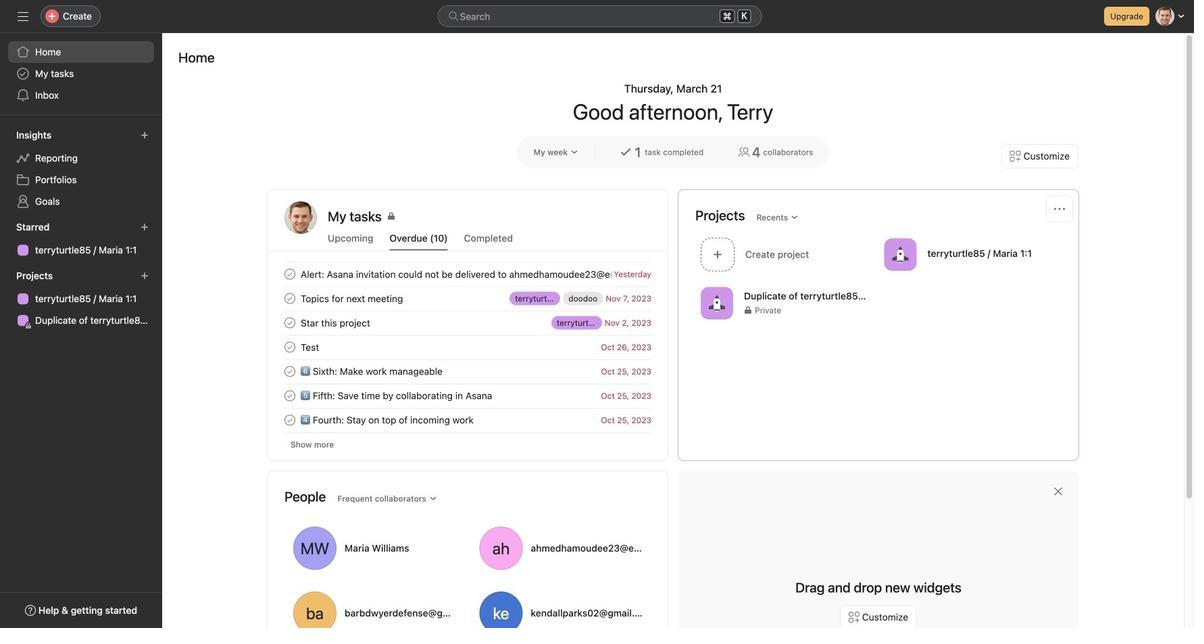 Task type: locate. For each thing, give the bounding box(es) containing it.
Mark complete checkbox
[[282, 290, 298, 307], [282, 339, 298, 355], [282, 388, 298, 404], [282, 412, 298, 428]]

list item
[[696, 234, 879, 275], [268, 262, 668, 286], [268, 286, 668, 311], [268, 311, 668, 335], [268, 335, 668, 359], [268, 359, 668, 384], [268, 384, 668, 408], [268, 408, 668, 432]]

mark complete image
[[282, 290, 298, 307], [282, 339, 298, 355], [282, 363, 298, 380], [282, 388, 298, 404], [282, 412, 298, 428]]

mark complete image
[[282, 266, 298, 282], [282, 315, 298, 331]]

1 mark complete image from the top
[[282, 266, 298, 282]]

view profile image
[[285, 201, 317, 234]]

1 vertical spatial mark complete image
[[282, 315, 298, 331]]

insights element
[[0, 123, 162, 215]]

None field
[[438, 5, 762, 27]]

1 mark complete image from the top
[[282, 290, 298, 307]]

0 vertical spatial mark complete image
[[282, 266, 298, 282]]

2 mark complete image from the top
[[282, 339, 298, 355]]

projects element
[[0, 264, 162, 334]]

0 vertical spatial mark complete checkbox
[[282, 266, 298, 282]]

Search tasks, projects, and more text field
[[438, 5, 762, 27]]

1 vertical spatial mark complete checkbox
[[282, 315, 298, 331]]

rocket image
[[893, 246, 909, 263]]

2 vertical spatial mark complete checkbox
[[282, 363, 298, 380]]

1 mark complete checkbox from the top
[[282, 290, 298, 307]]

global element
[[0, 33, 162, 114]]

3 mark complete image from the top
[[282, 363, 298, 380]]

Mark complete checkbox
[[282, 266, 298, 282], [282, 315, 298, 331], [282, 363, 298, 380]]

2 mark complete checkbox from the top
[[282, 339, 298, 355]]

5 mark complete image from the top
[[282, 412, 298, 428]]

3 mark complete checkbox from the top
[[282, 388, 298, 404]]

2 mark complete checkbox from the top
[[282, 315, 298, 331]]



Task type: describe. For each thing, give the bounding box(es) containing it.
1 mark complete checkbox from the top
[[282, 266, 298, 282]]

dismiss image
[[1053, 486, 1064, 497]]

actions image
[[1055, 204, 1066, 214]]

new project or portfolio image
[[141, 272, 149, 280]]

new insights image
[[141, 131, 149, 139]]

2 mark complete image from the top
[[282, 315, 298, 331]]

4 mark complete image from the top
[[282, 388, 298, 404]]

4 mark complete checkbox from the top
[[282, 412, 298, 428]]

hide sidebar image
[[18, 11, 28, 22]]

starred element
[[0, 215, 162, 264]]

rocket image
[[709, 295, 726, 311]]

3 mark complete checkbox from the top
[[282, 363, 298, 380]]

add items to starred image
[[141, 223, 149, 231]]



Task type: vqa. For each thing, say whether or not it's contained in the screenshot.
New insights image
yes



